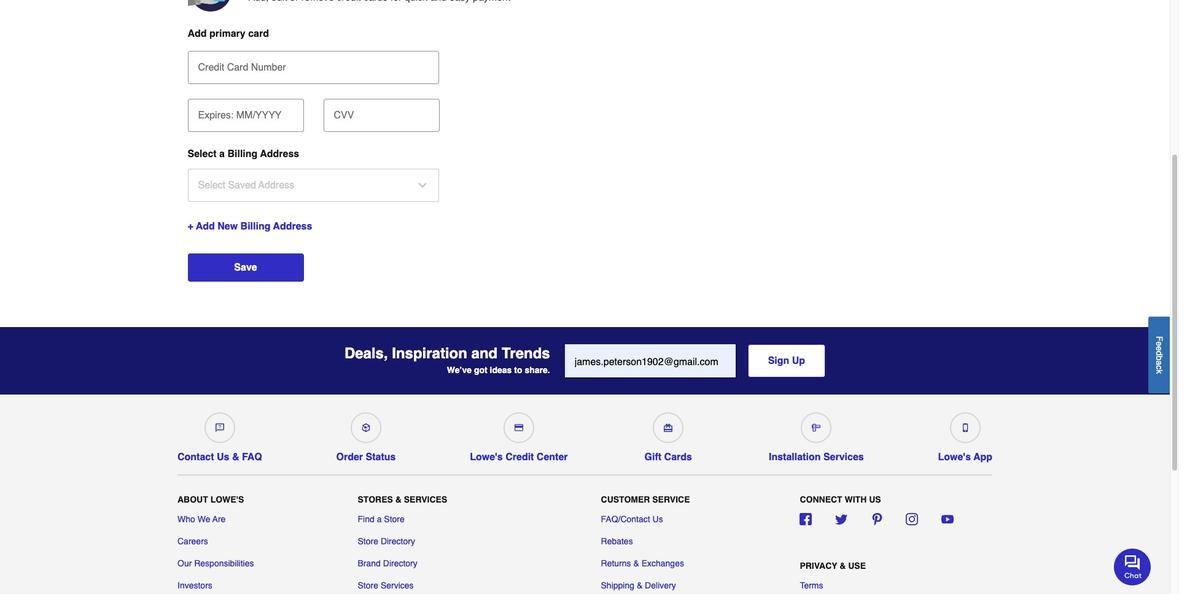Task type: locate. For each thing, give the bounding box(es) containing it.
1 vertical spatial add
[[196, 221, 215, 232]]

lowe's inside "link"
[[470, 452, 503, 463]]

order status link
[[336, 408, 396, 463]]

billing
[[228, 149, 258, 160], [241, 221, 271, 232]]

faq
[[242, 452, 262, 463]]

& right stores
[[396, 495, 402, 505]]

installation services
[[769, 452, 864, 463]]

lowe's for lowe's credit center
[[470, 452, 503, 463]]

1 vertical spatial us
[[653, 515, 663, 525]]

& for privacy & use
[[840, 562, 846, 571]]

cards
[[665, 452, 692, 463]]

a inside button
[[1155, 361, 1165, 365]]

got
[[474, 366, 488, 376]]

billing right new at the top left of the page
[[241, 221, 271, 232]]

card
[[248, 28, 269, 39]]

credit
[[198, 62, 224, 73], [506, 452, 534, 463]]

up
[[792, 356, 806, 367]]

add right "+"
[[196, 221, 215, 232]]

1 vertical spatial a
[[1155, 361, 1165, 365]]

add primary card
[[188, 28, 269, 39]]

& inside shipping & delivery link
[[637, 581, 643, 591]]

1 horizontal spatial us
[[653, 515, 663, 525]]

directory
[[381, 537, 415, 547], [383, 559, 418, 569]]

save button
[[188, 254, 304, 282]]

installation
[[769, 452, 821, 463]]

cvv
[[334, 110, 354, 121]]

address
[[260, 149, 299, 160], [273, 221, 312, 232]]

0 vertical spatial credit
[[198, 62, 224, 73]]

a
[[219, 149, 225, 160], [1155, 361, 1165, 365], [377, 515, 382, 525]]

store services link
[[358, 580, 414, 592]]

contact us & faq
[[178, 452, 262, 463]]

delivery
[[645, 581, 676, 591]]

a up k
[[1155, 361, 1165, 365]]

a for billing
[[219, 149, 225, 160]]

instagram image
[[906, 514, 919, 526]]

f e e d b a c k
[[1155, 336, 1165, 374]]

services up find a store "link"
[[404, 495, 447, 505]]

terms link
[[800, 580, 824, 592]]

stores
[[358, 495, 393, 505]]

shipping & delivery link
[[601, 580, 676, 592]]

our
[[178, 559, 192, 569]]

payment image
[[188, 0, 234, 12]]

faq/contact us link
[[601, 514, 663, 526]]

order status
[[336, 452, 396, 463]]

& left use
[[840, 562, 846, 571]]

store down brand
[[358, 581, 378, 591]]

store down 'stores & services'
[[384, 515, 405, 525]]

store
[[384, 515, 405, 525], [358, 537, 378, 547], [358, 581, 378, 591]]

services
[[824, 452, 864, 463], [404, 495, 447, 505], [381, 581, 414, 591]]

credit card image
[[515, 424, 523, 433]]

select a billing address
[[188, 149, 299, 160]]

youtube image
[[942, 514, 954, 526]]

sign up form
[[565, 345, 826, 379]]

lowe's for lowe's app
[[939, 452, 971, 463]]

2 horizontal spatial a
[[1155, 361, 1165, 365]]

store up brand
[[358, 537, 378, 547]]

0 vertical spatial a
[[219, 149, 225, 160]]

chat invite button image
[[1115, 549, 1152, 586]]

1 horizontal spatial credit
[[506, 452, 534, 463]]

installation services link
[[769, 408, 864, 463]]

services down brand directory on the bottom left of page
[[381, 581, 414, 591]]

about
[[178, 495, 208, 505]]

0 vertical spatial services
[[824, 452, 864, 463]]

us down customer service on the bottom
[[653, 515, 663, 525]]

& inside returns & exchanges 'link'
[[634, 559, 639, 569]]

1 vertical spatial credit
[[506, 452, 534, 463]]

deals,
[[345, 345, 388, 363]]

a right select
[[219, 149, 225, 160]]

0 vertical spatial billing
[[228, 149, 258, 160]]

2 vertical spatial services
[[381, 581, 414, 591]]

0 vertical spatial store
[[384, 515, 405, 525]]

& right returns
[[634, 559, 639, 569]]

store for services
[[358, 581, 378, 591]]

&
[[232, 452, 239, 463], [396, 495, 402, 505], [634, 559, 639, 569], [840, 562, 846, 571], [637, 581, 643, 591]]

0 horizontal spatial credit
[[198, 62, 224, 73]]

us for contact
[[217, 452, 229, 463]]

credit left card
[[198, 62, 224, 73]]

twitter image
[[836, 514, 848, 526]]

0 vertical spatial us
[[217, 452, 229, 463]]

Credit Card Number text field
[[193, 51, 435, 78]]

directory inside store directory link
[[381, 537, 415, 547]]

services up connect with us
[[824, 452, 864, 463]]

0 horizontal spatial us
[[217, 452, 229, 463]]

directory inside the 'brand directory' link
[[383, 559, 418, 569]]

us for faq/contact
[[653, 515, 663, 525]]

connect with us
[[800, 495, 881, 505]]

shipping
[[601, 581, 635, 591]]

1 e from the top
[[1155, 342, 1165, 346]]

1 horizontal spatial a
[[377, 515, 382, 525]]

pickup image
[[362, 424, 370, 433]]

directory up brand directory on the bottom left of page
[[381, 537, 415, 547]]

billing down expires: mm/yyyy
[[228, 149, 258, 160]]

us right contact
[[217, 452, 229, 463]]

with
[[845, 495, 867, 505]]

& for returns & exchanges
[[634, 559, 639, 569]]

directory down the store directory
[[383, 559, 418, 569]]

faq/contact us
[[601, 515, 663, 525]]

add left primary
[[188, 28, 207, 39]]

who
[[178, 515, 195, 525]]

1 vertical spatial store
[[358, 537, 378, 547]]

credit down credit card image on the bottom left
[[506, 452, 534, 463]]

gift cards
[[645, 452, 692, 463]]

lowe's
[[470, 452, 503, 463], [939, 452, 971, 463], [211, 495, 244, 505]]

brand directory
[[358, 559, 418, 569]]

who we are link
[[178, 514, 226, 526]]

e up d
[[1155, 342, 1165, 346]]

e up b
[[1155, 346, 1165, 351]]

e
[[1155, 342, 1165, 346], [1155, 346, 1165, 351]]

1 horizontal spatial lowe's
[[470, 452, 503, 463]]

0 vertical spatial directory
[[381, 537, 415, 547]]

2 vertical spatial a
[[377, 515, 382, 525]]

2 vertical spatial store
[[358, 581, 378, 591]]

a right find
[[377, 515, 382, 525]]

Expires: MM/YYYY text field
[[193, 99, 299, 126]]

& left the delivery on the right of the page
[[637, 581, 643, 591]]

pinterest image
[[871, 514, 883, 526]]

2 horizontal spatial lowe's
[[939, 452, 971, 463]]

investors
[[178, 581, 212, 591]]

a inside "link"
[[377, 515, 382, 525]]

& for shipping & delivery
[[637, 581, 643, 591]]

find a store link
[[358, 514, 405, 526]]

0 horizontal spatial a
[[219, 149, 225, 160]]

facebook image
[[800, 514, 813, 526]]

us
[[870, 495, 881, 505]]

trends
[[502, 345, 550, 363]]

about lowe's
[[178, 495, 244, 505]]

& left 'faq'
[[232, 452, 239, 463]]

1 vertical spatial directory
[[383, 559, 418, 569]]



Task type: vqa. For each thing, say whether or not it's contained in the screenshot.
00
no



Task type: describe. For each thing, give the bounding box(es) containing it.
we've
[[447, 366, 472, 376]]

customer care image
[[216, 424, 224, 433]]

contact us & faq link
[[178, 408, 262, 463]]

app
[[974, 452, 993, 463]]

gift
[[645, 452, 662, 463]]

store inside "link"
[[384, 515, 405, 525]]

number
[[251, 62, 286, 73]]

store services
[[358, 581, 414, 591]]

b
[[1155, 356, 1165, 361]]

sign up
[[768, 356, 806, 367]]

terms
[[800, 581, 824, 591]]

store for directory
[[358, 537, 378, 547]]

we
[[198, 515, 210, 525]]

order
[[336, 452, 363, 463]]

0 vertical spatial add
[[188, 28, 207, 39]]

mobile image
[[961, 424, 970, 433]]

+
[[188, 221, 193, 232]]

+ add new billing address
[[188, 221, 312, 232]]

status
[[366, 452, 396, 463]]

lowe's app link
[[939, 408, 993, 463]]

1 vertical spatial services
[[404, 495, 447, 505]]

our responsibilities link
[[178, 558, 254, 570]]

directory for store directory
[[381, 537, 415, 547]]

sign
[[768, 356, 790, 367]]

investors link
[[178, 580, 212, 592]]

expires:
[[198, 110, 234, 121]]

sign up button
[[748, 345, 826, 378]]

directory for brand directory
[[383, 559, 418, 569]]

1 vertical spatial billing
[[241, 221, 271, 232]]

share.
[[525, 366, 550, 376]]

services for installation services
[[824, 452, 864, 463]]

center
[[537, 452, 568, 463]]

d
[[1155, 351, 1165, 356]]

find
[[358, 515, 375, 525]]

f
[[1155, 336, 1165, 342]]

inspiration
[[392, 345, 468, 363]]

f e e d b a c k button
[[1149, 317, 1171, 394]]

find a store
[[358, 515, 405, 525]]

brand
[[358, 559, 381, 569]]

save
[[234, 262, 257, 273]]

careers
[[178, 537, 208, 547]]

who we are
[[178, 515, 226, 525]]

CVV text field
[[328, 99, 435, 126]]

lowe's app
[[939, 452, 993, 463]]

responsibilities
[[194, 559, 254, 569]]

mm/yyyy
[[236, 110, 282, 121]]

0 horizontal spatial lowe's
[[211, 495, 244, 505]]

our responsibilities
[[178, 559, 254, 569]]

returns & exchanges link
[[601, 558, 684, 570]]

c
[[1155, 365, 1165, 370]]

returns
[[601, 559, 631, 569]]

gift cards link
[[642, 408, 695, 463]]

exchanges
[[642, 559, 684, 569]]

faq/contact
[[601, 515, 650, 525]]

rebates link
[[601, 536, 633, 548]]

lowe's credit center link
[[470, 408, 568, 463]]

contact
[[178, 452, 214, 463]]

rebates
[[601, 537, 633, 547]]

are
[[213, 515, 226, 525]]

& for stores & services
[[396, 495, 402, 505]]

k
[[1155, 370, 1165, 374]]

a for store
[[377, 515, 382, 525]]

stores & services
[[358, 495, 447, 505]]

& inside contact us & faq link
[[232, 452, 239, 463]]

services for store services
[[381, 581, 414, 591]]

careers link
[[178, 536, 208, 548]]

privacy
[[800, 562, 838, 571]]

returns & exchanges
[[601, 559, 684, 569]]

primary
[[210, 28, 246, 39]]

new
[[218, 221, 238, 232]]

gift card image
[[664, 424, 673, 433]]

connect
[[800, 495, 843, 505]]

shipping & delivery
[[601, 581, 676, 591]]

store directory
[[358, 537, 415, 547]]

credit inside "link"
[[506, 452, 534, 463]]

Email Address email field
[[565, 345, 736, 378]]

deals, inspiration and trends we've got ideas to share.
[[345, 345, 550, 376]]

2 e from the top
[[1155, 346, 1165, 351]]

dimensions image
[[812, 424, 821, 433]]

customer
[[601, 495, 650, 505]]

1 vertical spatial address
[[273, 221, 312, 232]]

card
[[227, 62, 248, 73]]

ideas
[[490, 366, 512, 376]]

and
[[472, 345, 498, 363]]

lowe's credit center
[[470, 452, 568, 463]]

customer service
[[601, 495, 690, 505]]

brand directory link
[[358, 558, 418, 570]]

select
[[188, 149, 217, 160]]

service
[[653, 495, 690, 505]]

use
[[849, 562, 866, 571]]

to
[[514, 366, 523, 376]]

privacy & use
[[800, 562, 866, 571]]

0 vertical spatial address
[[260, 149, 299, 160]]

store directory link
[[358, 536, 415, 548]]



